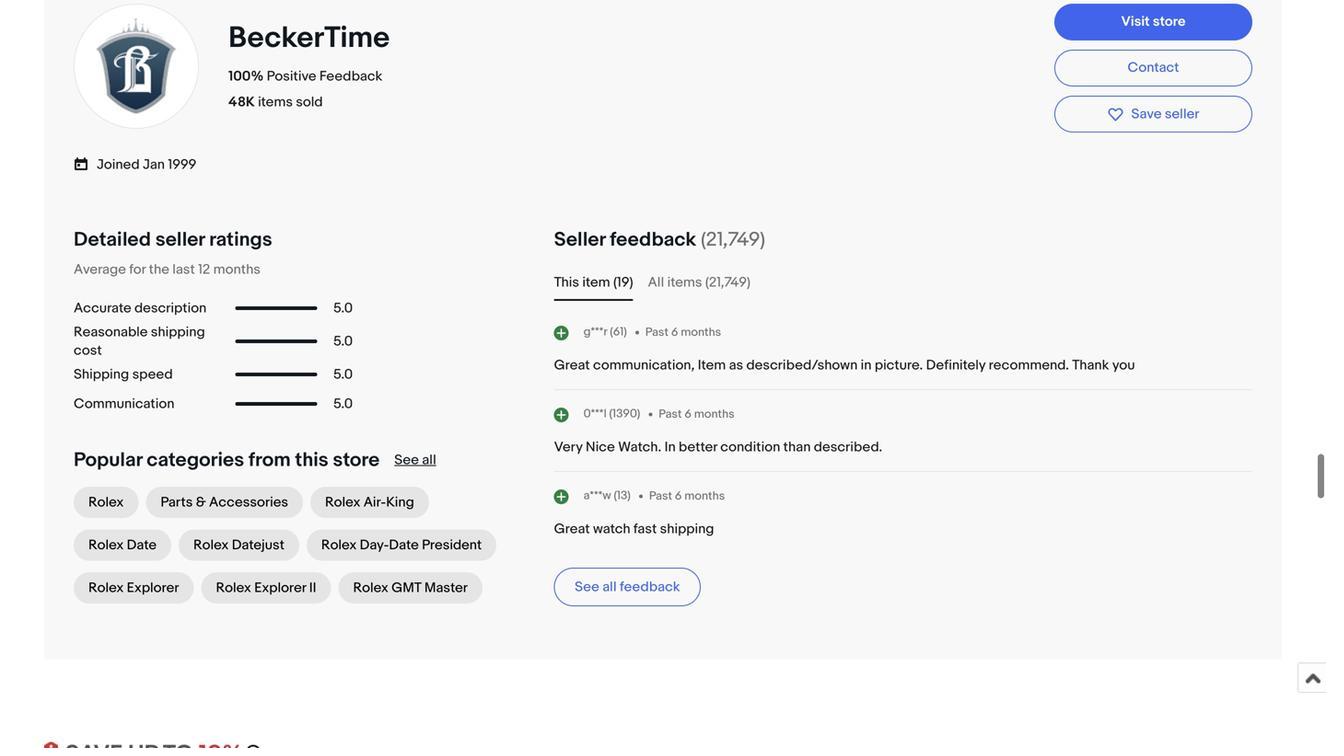 Task type: locate. For each thing, give the bounding box(es) containing it.
rolex left the gmt
[[353, 580, 389, 597]]

joined
[[97, 157, 140, 173]]

watch
[[593, 521, 631, 538]]

0 horizontal spatial items
[[258, 94, 293, 110]]

1 vertical spatial store
[[333, 449, 380, 473]]

see inside see all feedback 'link'
[[575, 580, 600, 596]]

rolex air-king
[[325, 495, 414, 511]]

0 horizontal spatial seller
[[155, 228, 205, 252]]

rolex for rolex
[[88, 495, 124, 511]]

feedback up all
[[610, 228, 697, 252]]

items down the positive
[[258, 94, 293, 110]]

shipping right fast on the left of the page
[[660, 521, 714, 538]]

seller right save
[[1165, 106, 1200, 122]]

beckertime image
[[72, 2, 201, 131]]

rolex down "popular"
[[88, 495, 124, 511]]

save seller button
[[1055, 96, 1253, 133]]

all down watch
[[603, 580, 617, 596]]

past for item
[[646, 325, 669, 340]]

6
[[671, 325, 678, 340], [685, 407, 692, 422], [675, 489, 682, 504]]

all
[[422, 452, 436, 469], [603, 580, 617, 596]]

all items (21,749)
[[648, 275, 751, 291]]

1 horizontal spatial store
[[1153, 13, 1186, 30]]

explorer for rolex explorer ii
[[254, 580, 306, 597]]

explorer left ii
[[254, 580, 306, 597]]

from
[[249, 449, 291, 473]]

past 6 months up better
[[659, 407, 735, 422]]

all inside 'link'
[[603, 580, 617, 596]]

description
[[134, 300, 207, 317]]

past 6 months down better
[[649, 489, 725, 504]]

feedback
[[610, 228, 697, 252], [620, 580, 680, 596]]

sold
[[296, 94, 323, 110]]

(21,749)
[[701, 228, 766, 252], [705, 275, 751, 291]]

100% positive feedback
[[228, 68, 383, 85]]

tab list
[[554, 272, 1253, 294]]

rolex datejust link
[[179, 530, 299, 562]]

2 5.0 from the top
[[333, 334, 353, 350]]

see all feedback
[[575, 580, 680, 596]]

rolex down rolex link
[[88, 538, 124, 554]]

rolex for rolex air-king
[[325, 495, 360, 511]]

popular categories from this store
[[74, 449, 380, 473]]

feedback down fast on the left of the page
[[620, 580, 680, 596]]

0 horizontal spatial see
[[394, 452, 419, 469]]

feedback
[[320, 68, 383, 85]]

rolex for rolex datejust
[[193, 538, 229, 554]]

shipping down "description"
[[151, 324, 205, 341]]

3 5.0 from the top
[[333, 367, 353, 383]]

6 down the "in"
[[675, 489, 682, 504]]

0 vertical spatial feedback
[[610, 228, 697, 252]]

0 horizontal spatial all
[[422, 452, 436, 469]]

2 explorer from the left
[[254, 580, 306, 597]]

rolex for rolex gmt master
[[353, 580, 389, 597]]

6 for watch.
[[685, 407, 692, 422]]

1 vertical spatial great
[[554, 521, 590, 538]]

past up the communication,
[[646, 325, 669, 340]]

past up fast on the left of the page
[[649, 489, 672, 504]]

(19)
[[613, 275, 633, 291]]

visit store link
[[1055, 4, 1253, 40]]

1 date from the left
[[127, 538, 157, 554]]

1 horizontal spatial shipping
[[660, 521, 714, 538]]

seller up last
[[155, 228, 205, 252]]

2 vertical spatial 6
[[675, 489, 682, 504]]

rolex link
[[74, 487, 138, 519]]

rolex down rolex date link
[[88, 580, 124, 597]]

explorer for rolex explorer
[[127, 580, 179, 597]]

0 vertical spatial items
[[258, 94, 293, 110]]

0 vertical spatial past 6 months
[[646, 325, 721, 340]]

100%
[[228, 68, 264, 85]]

2 date from the left
[[389, 538, 419, 554]]

thank
[[1072, 357, 1110, 374]]

communication
[[74, 396, 175, 413]]

rolex for rolex day-date president
[[321, 538, 357, 554]]

0 vertical spatial see
[[394, 452, 419, 469]]

save seller
[[1132, 106, 1200, 122]]

1 explorer from the left
[[127, 580, 179, 597]]

explorer down rolex date
[[127, 580, 179, 597]]

date up rolex explorer
[[127, 538, 157, 554]]

past 6 months for watch.
[[659, 407, 735, 422]]

(21,749) for all items (21,749)
[[705, 275, 751, 291]]

great left watch
[[554, 521, 590, 538]]

great communication, item as described/shown in picture. definitely recommend. thank you
[[554, 357, 1135, 374]]

(21,749) inside tab list
[[705, 275, 751, 291]]

watch.
[[618, 439, 662, 456]]

6 for fast
[[675, 489, 682, 504]]

seller feedback (21,749)
[[554, 228, 766, 252]]

0 vertical spatial great
[[554, 357, 590, 374]]

5.0 for speed
[[333, 367, 353, 383]]

items inside tab list
[[667, 275, 702, 291]]

0 vertical spatial past
[[646, 325, 669, 340]]

1 horizontal spatial items
[[667, 275, 702, 291]]

seller
[[1165, 106, 1200, 122], [155, 228, 205, 252]]

1 horizontal spatial see
[[575, 580, 600, 596]]

rolex down &
[[193, 538, 229, 554]]

1 5.0 from the top
[[333, 300, 353, 317]]

see all feedback link
[[554, 568, 701, 607]]

date inside rolex date link
[[127, 538, 157, 554]]

1 horizontal spatial explorer
[[254, 580, 306, 597]]

date up the gmt
[[389, 538, 419, 554]]

all up rolex air-king link at the bottom left of page
[[422, 452, 436, 469]]

shipping
[[74, 367, 129, 383]]

months
[[213, 262, 261, 278], [681, 325, 721, 340], [694, 407, 735, 422], [685, 489, 725, 504]]

(13)
[[614, 489, 631, 503]]

rolex explorer
[[88, 580, 179, 597]]

2 vertical spatial past
[[649, 489, 672, 504]]

(21,749) up all items (21,749)
[[701, 228, 766, 252]]

explorer inside "link"
[[127, 580, 179, 597]]

6 up the communication,
[[671, 325, 678, 340]]

great down g***r
[[554, 357, 590, 374]]

rolex left air-
[[325, 495, 360, 511]]

1 vertical spatial seller
[[155, 228, 205, 252]]

ratings
[[209, 228, 272, 252]]

parts
[[161, 495, 193, 511]]

gmt
[[392, 580, 421, 597]]

average for the last 12 months
[[74, 262, 261, 278]]

1 horizontal spatial all
[[603, 580, 617, 596]]

seller inside 'button'
[[1165, 106, 1200, 122]]

0 vertical spatial (21,749)
[[701, 228, 766, 252]]

months up very nice watch. in better condition than described.
[[694, 407, 735, 422]]

store
[[1153, 13, 1186, 30], [333, 449, 380, 473]]

reasonable
[[74, 324, 148, 341]]

past for watch.
[[659, 407, 682, 422]]

1 vertical spatial past
[[659, 407, 682, 422]]

5.0
[[333, 300, 353, 317], [333, 334, 353, 350], [333, 367, 353, 383], [333, 396, 353, 413]]

2 vertical spatial past 6 months
[[649, 489, 725, 504]]

0 vertical spatial shipping
[[151, 324, 205, 341]]

1 vertical spatial all
[[603, 580, 617, 596]]

a***w (13)
[[584, 489, 631, 503]]

visit store
[[1121, 13, 1186, 30]]

save
[[1132, 106, 1162, 122]]

last
[[172, 262, 195, 278]]

all
[[648, 275, 664, 291]]

date
[[127, 538, 157, 554], [389, 538, 419, 554]]

1 horizontal spatial seller
[[1165, 106, 1200, 122]]

1 vertical spatial shipping
[[660, 521, 714, 538]]

1 vertical spatial items
[[667, 275, 702, 291]]

items right all
[[667, 275, 702, 291]]

this item (19)
[[554, 275, 633, 291]]

0 vertical spatial seller
[[1165, 106, 1200, 122]]

2 great from the top
[[554, 521, 590, 538]]

(21,749) right all
[[705, 275, 751, 291]]

great
[[554, 357, 590, 374], [554, 521, 590, 538]]

store up rolex air-king
[[333, 449, 380, 473]]

described/shown
[[747, 357, 858, 374]]

see up king
[[394, 452, 419, 469]]

0 horizontal spatial date
[[127, 538, 157, 554]]

positive
[[267, 68, 316, 85]]

see
[[394, 452, 419, 469], [575, 580, 600, 596]]

1 horizontal spatial date
[[389, 538, 419, 554]]

past 6 months
[[646, 325, 721, 340], [659, 407, 735, 422], [649, 489, 725, 504]]

rolex left day-
[[321, 538, 357, 554]]

described.
[[814, 439, 883, 456]]

past 6 months up item
[[646, 325, 721, 340]]

tab list containing this item (19)
[[554, 272, 1253, 294]]

see down watch
[[575, 580, 600, 596]]

for
[[129, 262, 146, 278]]

months down better
[[685, 489, 725, 504]]

1 vertical spatial (21,749)
[[705, 275, 751, 291]]

speed
[[132, 367, 173, 383]]

6 up better
[[685, 407, 692, 422]]

months up item
[[681, 325, 721, 340]]

all for see all feedback
[[603, 580, 617, 596]]

past up the "in"
[[659, 407, 682, 422]]

1 vertical spatial past 6 months
[[659, 407, 735, 422]]

0 vertical spatial all
[[422, 452, 436, 469]]

president
[[422, 538, 482, 554]]

rolex down the rolex datejust link
[[216, 580, 251, 597]]

categories
[[147, 449, 244, 473]]

explorer
[[127, 580, 179, 597], [254, 580, 306, 597]]

1 vertical spatial 6
[[685, 407, 692, 422]]

0 vertical spatial 6
[[671, 325, 678, 340]]

months for great communication, item as described/shown in picture. definitely recommend. thank you
[[681, 325, 721, 340]]

ii
[[309, 580, 316, 597]]

0 horizontal spatial shipping
[[151, 324, 205, 341]]

1 vertical spatial see
[[575, 580, 600, 596]]

store right visit
[[1153, 13, 1186, 30]]

you
[[1113, 357, 1135, 374]]

0 horizontal spatial explorer
[[127, 580, 179, 597]]

1 great from the top
[[554, 357, 590, 374]]

detailed
[[74, 228, 151, 252]]

(1390)
[[609, 407, 640, 421]]

1 vertical spatial feedback
[[620, 580, 680, 596]]

joined jan 1999
[[97, 157, 196, 173]]



Task type: vqa. For each thing, say whether or not it's contained in the screenshot.
topmost or
no



Task type: describe. For each thing, give the bounding box(es) containing it.
0 vertical spatial store
[[1153, 13, 1186, 30]]

rolex day-date president
[[321, 538, 482, 554]]

rolex explorer link
[[74, 573, 194, 604]]

past for fast
[[649, 489, 672, 504]]

rolex date
[[88, 538, 157, 554]]

months for very nice watch. in better condition than described.
[[694, 407, 735, 422]]

rolex for rolex explorer ii
[[216, 580, 251, 597]]

rolex for rolex explorer
[[88, 580, 124, 597]]

this
[[554, 275, 579, 291]]

reasonable shipping cost
[[74, 324, 205, 359]]

rolex gmt master link
[[338, 573, 483, 604]]

past 6 months for item
[[646, 325, 721, 340]]

rolex explorer ii link
[[201, 573, 331, 604]]

datejust
[[232, 538, 285, 554]]

picture.
[[875, 357, 923, 374]]

accurate
[[74, 300, 131, 317]]

fast
[[634, 521, 657, 538]]

king
[[386, 495, 414, 511]]

rolex air-king link
[[310, 487, 429, 519]]

see all link
[[394, 452, 436, 469]]

accessories
[[209, 495, 288, 511]]

past 6 months for fast
[[649, 489, 725, 504]]

rolex for rolex date
[[88, 538, 124, 554]]

detailed seller ratings
[[74, 228, 272, 252]]

shipping speed
[[74, 367, 173, 383]]

months down ratings
[[213, 262, 261, 278]]

condition
[[721, 439, 780, 456]]

seller
[[554, 228, 606, 252]]

this
[[295, 449, 329, 473]]

a***w
[[584, 489, 611, 503]]

rolex gmt master
[[353, 580, 468, 597]]

day-
[[360, 538, 389, 554]]

cost
[[74, 343, 102, 359]]

seller for save
[[1165, 106, 1200, 122]]

see for see all
[[394, 452, 419, 469]]

0***l
[[584, 407, 607, 421]]

48k
[[228, 94, 255, 110]]

0***l (1390)
[[584, 407, 640, 421]]

g***r
[[584, 325, 607, 339]]

4 5.0 from the top
[[333, 396, 353, 413]]

great for great communication, item as described/shown in picture. definitely recommend. thank you
[[554, 357, 590, 374]]

6 for item
[[671, 325, 678, 340]]

accurate description
[[74, 300, 207, 317]]

as
[[729, 357, 744, 374]]

contact
[[1128, 59, 1179, 76]]

nice
[[586, 439, 615, 456]]

average
[[74, 262, 126, 278]]

g***r (61)
[[584, 325, 627, 339]]

0 horizontal spatial store
[[333, 449, 380, 473]]

beckertime
[[228, 20, 390, 56]]

seller for detailed
[[155, 228, 205, 252]]

jan
[[143, 157, 165, 173]]

rolex day-date president link
[[307, 530, 497, 562]]

text__icon wrapper image
[[74, 154, 97, 172]]

rolex explorer ii
[[216, 580, 316, 597]]

popular
[[74, 449, 142, 473]]

than
[[784, 439, 811, 456]]

all for see all
[[422, 452, 436, 469]]

item
[[698, 357, 726, 374]]

in
[[665, 439, 676, 456]]

date inside rolex day-date president "link"
[[389, 538, 419, 554]]

&
[[196, 495, 206, 511]]

feedback inside 'link'
[[620, 580, 680, 596]]

rolex datejust
[[193, 538, 285, 554]]

5.0 for shipping
[[333, 334, 353, 350]]

5.0 for description
[[333, 300, 353, 317]]

items for all
[[667, 275, 702, 291]]

months for great watch fast shipping
[[685, 489, 725, 504]]

shipping inside reasonable shipping cost
[[151, 324, 205, 341]]

items for 48k
[[258, 94, 293, 110]]

12
[[198, 262, 210, 278]]

48k items sold
[[228, 94, 323, 110]]

(61)
[[610, 325, 627, 339]]

beckertime link
[[228, 20, 396, 56]]

master
[[424, 580, 468, 597]]

see for see all feedback
[[575, 580, 600, 596]]

in
[[861, 357, 872, 374]]

great watch fast shipping
[[554, 521, 714, 538]]

(21,749) for seller feedback (21,749)
[[701, 228, 766, 252]]

see all
[[394, 452, 436, 469]]

great for great watch fast shipping
[[554, 521, 590, 538]]

1999
[[168, 157, 196, 173]]

item
[[582, 275, 610, 291]]

very nice watch. in better condition than described.
[[554, 439, 883, 456]]

recommend.
[[989, 357, 1069, 374]]

air-
[[364, 495, 386, 511]]

visit
[[1121, 13, 1150, 30]]

the
[[149, 262, 169, 278]]

parts & accessories link
[[146, 487, 303, 519]]

rolex date link
[[74, 530, 171, 562]]



